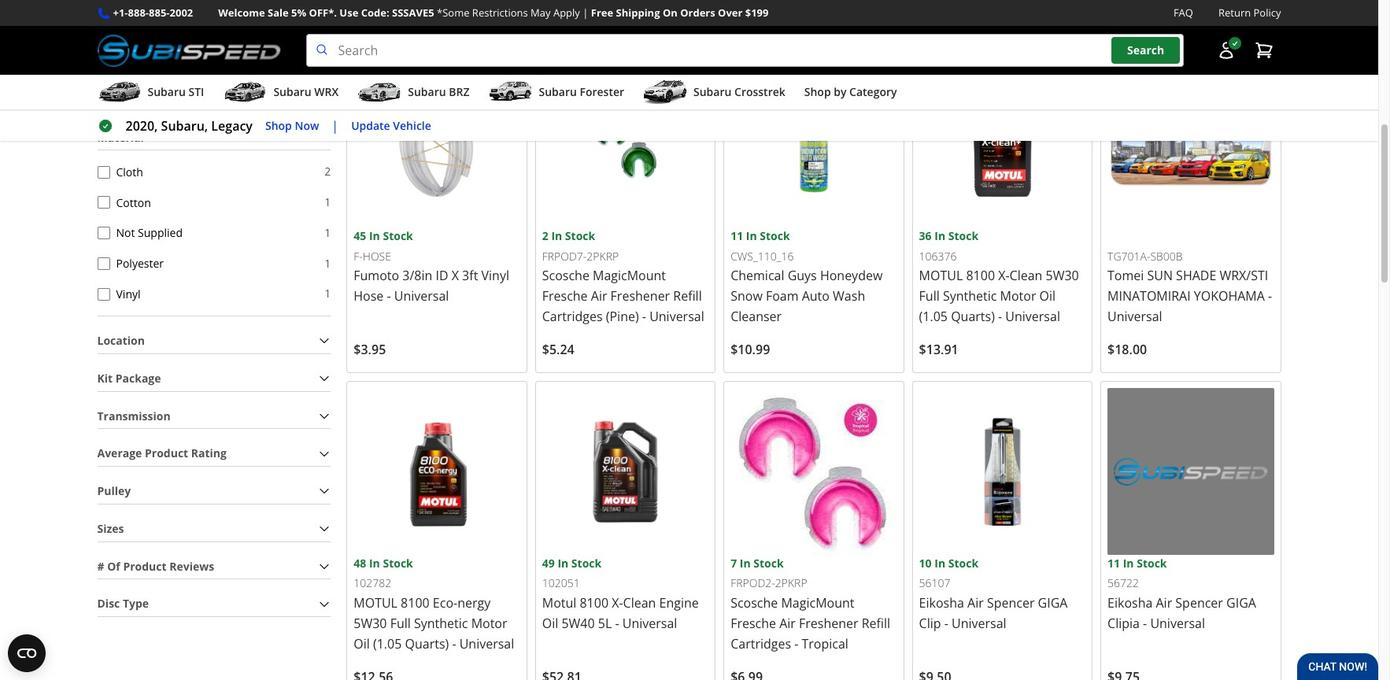 Task type: describe. For each thing, give the bounding box(es) containing it.
eikosha for clip
[[919, 594, 964, 611]]

type
[[123, 596, 149, 611]]

free
[[591, 6, 613, 20]]

clean for -
[[623, 594, 656, 611]]

shop for shop by category
[[804, 84, 831, 99]]

button image
[[1217, 41, 1235, 60]]

kit package
[[97, 371, 161, 386]]

scosche for scosche magicmount fresche air freshener refill cartridges - tropical
[[731, 594, 778, 611]]

sizes button
[[97, 517, 331, 541]]

x- for 5l
[[612, 594, 623, 611]]

universal inside 36 in stock 106376 motul 8100 x-clean 5w30 full synthetic motor oil (1.05 quarts) - universal
[[1005, 308, 1060, 325]]

transmission button
[[97, 404, 331, 428]]

policy
[[1254, 6, 1281, 20]]

return policy
[[1218, 6, 1281, 20]]

scosche magicmount fresche air freshener refill cartridges - tropical image
[[731, 388, 897, 555]]

welcome
[[218, 6, 265, 20]]

2020,
[[126, 117, 158, 135]]

(1.05 for motul 8100 x-clean 5w30 full synthetic motor oil (1.05 quarts) - universal
[[919, 308, 948, 325]]

guys
[[788, 267, 817, 284]]

search input field
[[306, 34, 1183, 67]]

a subaru wrx thumbnail image image
[[223, 80, 267, 104]]

quarts) for x-
[[951, 308, 995, 325]]

forester
[[580, 84, 624, 99]]

5l
[[598, 615, 612, 632]]

+1-888-885-2002
[[113, 6, 193, 20]]

5w40
[[562, 615, 595, 632]]

product inside # of product reviews dropdown button
[[123, 558, 167, 573]]

subaru for subaru sti
[[148, 84, 186, 99]]

1 for vinyl
[[325, 286, 331, 301]]

of
[[107, 558, 120, 573]]

in for scosche magicmount fresche air freshener refill cartridges - tropical
[[740, 556, 751, 571]]

subaru for subaru wrx
[[273, 84, 311, 99]]

universal inside 11 in stock 56722 eikosha air spencer giga clipia - universal
[[1150, 615, 1205, 632]]

universal inside 48 in stock 102782 motul 8100 eco-nergy 5w30 full synthetic motor oil (1.05 quarts) - universal
[[459, 635, 514, 652]]

brz
[[449, 84, 470, 99]]

*some restrictions may apply | free shipping on orders over $199
[[437, 6, 769, 20]]

kit package button
[[97, 367, 331, 391]]

giga for eikosha air spencer giga clipia - universal
[[1226, 594, 1256, 611]]

5%
[[291, 6, 306, 20]]

36 in stock 106376 motul 8100 x-clean 5w30 full synthetic motor oil (1.05 quarts) - universal
[[919, 229, 1079, 325]]

yokohama
[[1194, 288, 1265, 305]]

rating
[[191, 446, 227, 461]]

refill for scosche magicmount fresche air freshener refill cartridges (pine) - universal
[[673, 288, 702, 305]]

subispeed logo image
[[97, 34, 281, 67]]

return
[[1218, 6, 1251, 20]]

stock for fumoto 3/8in id x 3ft vinyl hose - universal
[[383, 229, 413, 243]]

cartridges for scosche magicmount fresche air freshener refill cartridges - tropical
[[731, 635, 791, 652]]

giga for eikosha air spencer giga clip - universal
[[1038, 594, 1068, 611]]

category
[[849, 84, 897, 99]]

motul for motul 8100 eco-nergy 5w30 full synthetic motor oil (1.05 quarts) - universal
[[354, 594, 397, 611]]

wrx
[[314, 84, 339, 99]]

shop for shop now
[[265, 118, 292, 133]]

$10.99
[[731, 341, 770, 358]]

oil for nergy
[[354, 635, 370, 652]]

*some
[[437, 6, 470, 20]]

not
[[116, 225, 135, 240]]

tg701a-
[[1108, 248, 1150, 263]]

oil for clean
[[1040, 288, 1056, 305]]

- inside the tg701a-sb00b tomei sun shade wrx/sti minatomirai yokohama - universal
[[1268, 288, 1272, 305]]

stock for chemical guys honeydew snow foam auto wash cleanser
[[760, 229, 790, 243]]

full for motul 8100 eco-nergy 5w30 full synthetic motor oil (1.05 quarts) - universal
[[390, 615, 411, 632]]

subaru forester button
[[488, 78, 624, 110]]

tomei
[[1108, 267, 1144, 284]]

subaru sti
[[148, 84, 204, 99]]

cleanser
[[731, 308, 782, 325]]

2 for 2 in stock frpod7-2pkrp scosche magicmount fresche air freshener refill cartridges (pine) - universal
[[542, 229, 548, 243]]

fumoto 3/8in id x 3ft vinyl hose - universal image
[[354, 61, 520, 228]]

by
[[834, 84, 847, 99]]

x- for motor
[[998, 267, 1010, 284]]

subaru crosstrek button
[[643, 78, 785, 110]]

wrx/sti
[[1220, 267, 1268, 284]]

1 horizontal spatial |
[[583, 6, 588, 20]]

cotton
[[116, 195, 151, 210]]

2pkrp for -
[[775, 575, 807, 590]]

in for scosche magicmount fresche air freshener refill cartridges (pine) - universal
[[551, 229, 562, 243]]

$3.95
[[354, 341, 386, 358]]

magicmount for -
[[593, 267, 666, 284]]

in for chemical guys honeydew snow foam auto wash cleanser
[[746, 229, 757, 243]]

Not Supplied button
[[97, 227, 110, 239]]

reviews
[[169, 558, 214, 573]]

kit
[[97, 371, 113, 386]]

universal inside "2 in stock frpod7-2pkrp scosche magicmount fresche air freshener refill cartridges (pine) - universal"
[[649, 308, 704, 325]]

universal inside '49 in stock 102051 motul 8100 x-clean engine oil 5w40 5l - universal'
[[622, 615, 677, 632]]

air inside 7 in stock frpod2-2pkrp scosche magicmount fresche air freshener refill cartridges - tropical
[[779, 615, 796, 632]]

stock for eikosha air spencer giga clip - universal
[[948, 556, 978, 571]]

include
[[563, 26, 602, 41]]

$13.91
[[919, 341, 959, 358]]

snow
[[731, 288, 763, 305]]

quarts) for eco-
[[405, 635, 449, 652]]

- inside 7 in stock frpod2-2pkrp scosche magicmount fresche air freshener refill cartridges - tropical
[[794, 635, 798, 652]]

motor for nergy
[[471, 615, 507, 632]]

49 in stock 102051 motul 8100 x-clean engine oil 5w40 5l - universal
[[542, 556, 699, 632]]

- inside 48 in stock 102782 motul 8100 eco-nergy 5w30 full synthetic motor oil (1.05 quarts) - universal
[[452, 635, 456, 652]]

full for motul 8100 x-clean 5w30 full synthetic motor oil (1.05 quarts) - universal
[[919, 288, 940, 305]]

fumoto
[[354, 267, 399, 284]]

auto
[[802, 288, 830, 305]]

cloth
[[116, 164, 143, 179]]

restrictions
[[472, 6, 528, 20]]

faq
[[1174, 6, 1193, 20]]

polyester
[[116, 256, 164, 271]]

update vehicle
[[351, 118, 431, 133]]

oil inside '49 in stock 102051 motul 8100 x-clean engine oil 5w40 5l - universal'
[[542, 615, 558, 632]]

(pine)
[[606, 308, 639, 325]]

clean for oil
[[1010, 267, 1042, 284]]

faq link
[[1174, 5, 1193, 21]]

subaru wrx button
[[223, 78, 339, 110]]

spencer for eikosha air spencer giga clip - universal
[[987, 594, 1035, 611]]

universal inside the tg701a-sb00b tomei sun shade wrx/sti minatomirai yokohama - universal
[[1108, 308, 1162, 325]]

885-
[[149, 6, 170, 20]]

45 in stock f-hose fumoto 3/8in id x 3ft vinyl hose - universal
[[354, 229, 509, 305]]

on
[[663, 6, 678, 20]]

eikosha for clipia
[[1108, 594, 1153, 611]]

2pkrp for (pine)
[[587, 248, 619, 263]]

shop by category
[[804, 84, 897, 99]]

sizes
[[97, 521, 124, 536]]

f-
[[354, 248, 363, 263]]

2002
[[170, 6, 193, 20]]

Cloth button
[[97, 166, 110, 178]]

product inside average product rating 'dropdown button'
[[145, 446, 188, 461]]

apply
[[553, 6, 580, 20]]

in for fumoto 3/8in id x 3ft vinyl hose - universal
[[369, 229, 380, 243]]

shop by category button
[[804, 78, 897, 110]]

- inside 36 in stock 106376 motul 8100 x-clean 5w30 full synthetic motor oil (1.05 quarts) - universal
[[998, 308, 1002, 325]]

minatomirai
[[1108, 288, 1191, 305]]

code:
[[361, 6, 389, 20]]

subaru brz
[[408, 84, 470, 99]]

7 in stock frpod2-2pkrp scosche magicmount fresche air freshener refill cartridges - tropical
[[731, 556, 890, 652]]

stock for motul 8100 x-clean 5w30 full synthetic motor oil (1.05 quarts) - universal
[[948, 229, 978, 243]]

motul 8100 eco-nergy 5w30 full synthetic motor oil (1.05 quarts) - universal image
[[354, 388, 520, 555]]

engine
[[659, 594, 699, 611]]

fresche for scosche magicmount fresche air freshener refill cartridges (pine) - universal
[[542, 288, 588, 305]]

Vinyl button
[[97, 288, 110, 300]]

- inside '49 in stock 102051 motul 8100 x-clean engine oil 5w40 5l - universal'
[[615, 615, 619, 632]]

45
[[354, 229, 366, 243]]

package
[[116, 371, 161, 386]]

average
[[97, 446, 142, 461]]

tropical
[[802, 635, 848, 652]]

49
[[542, 556, 555, 571]]



Task type: locate. For each thing, give the bounding box(es) containing it.
8100 inside '49 in stock 102051 motul 8100 x-clean engine oil 5w40 5l - universal'
[[580, 594, 609, 611]]

| right the 'now'
[[332, 117, 339, 135]]

in for motul 8100 x-clean 5w30 full synthetic motor oil (1.05 quarts) - universal
[[935, 229, 945, 243]]

- inside "2 in stock frpod7-2pkrp scosche magicmount fresche air freshener refill cartridges (pine) - universal"
[[642, 308, 646, 325]]

shop left by
[[804, 84, 831, 99]]

in up frpod7-
[[551, 229, 562, 243]]

1 vertical spatial vinyl
[[116, 286, 141, 301]]

x- inside 36 in stock 106376 motul 8100 x-clean 5w30 full synthetic motor oil (1.05 quarts) - universal
[[998, 267, 1010, 284]]

0 vertical spatial fresche
[[542, 288, 588, 305]]

1 vertical spatial synthetic
[[414, 615, 468, 632]]

2 vertical spatial oil
[[354, 635, 370, 652]]

0 vertical spatial refill
[[673, 288, 702, 305]]

0 vertical spatial motul
[[919, 267, 963, 284]]

1 vertical spatial cartridges
[[731, 635, 791, 652]]

0 horizontal spatial spencer
[[987, 594, 1035, 611]]

motor inside 48 in stock 102782 motul 8100 eco-nergy 5w30 full synthetic motor oil (1.05 quarts) - universal
[[471, 615, 507, 632]]

fresche inside "2 in stock frpod7-2pkrp scosche magicmount fresche air freshener refill cartridges (pine) - universal"
[[542, 288, 588, 305]]

motul down the "102782"
[[354, 594, 397, 611]]

1 subaru from the left
[[148, 84, 186, 99]]

stock inside 48 in stock 102782 motul 8100 eco-nergy 5w30 full synthetic motor oil (1.05 quarts) - universal
[[383, 556, 413, 571]]

universal inside the 10 in stock 56107 eikosha air spencer giga clip - universal
[[952, 615, 1006, 632]]

0 horizontal spatial vinyl
[[116, 286, 141, 301]]

stock inside 11 in stock cws_110_16 chemical guys honeydew snow foam auto wash cleanser
[[760, 229, 790, 243]]

56107
[[919, 575, 951, 590]]

1 vertical spatial freshener
[[799, 615, 858, 632]]

stock for scosche magicmount fresche air freshener refill cartridges - tropical
[[754, 556, 784, 571]]

0 vertical spatial freshener
[[611, 288, 670, 305]]

in for motul 8100 x-clean engine oil 5w40 5l - universal
[[558, 556, 568, 571]]

return policy link
[[1218, 5, 1281, 21]]

material button
[[97, 126, 331, 150]]

cartridges up $5.24
[[542, 308, 603, 325]]

clean
[[1010, 267, 1042, 284], [623, 594, 656, 611]]

stock up 56722 on the bottom right of page
[[1137, 556, 1167, 571]]

synthetic inside 36 in stock 106376 motul 8100 x-clean 5w30 full synthetic motor oil (1.05 quarts) - universal
[[943, 288, 997, 305]]

motor for clean
[[1000, 288, 1036, 305]]

refill
[[673, 288, 702, 305], [862, 615, 890, 632]]

0 horizontal spatial oil
[[354, 635, 370, 652]]

#
[[97, 558, 104, 573]]

freshener for -
[[611, 288, 670, 305]]

0 horizontal spatial freshener
[[611, 288, 670, 305]]

11 for eikosha air spencer giga clipia - universal
[[1108, 556, 1120, 571]]

1
[[325, 194, 331, 209], [325, 225, 331, 240], [325, 255, 331, 270], [325, 286, 331, 301]]

a subaru forester thumbnail image image
[[488, 80, 532, 104]]

motul
[[919, 267, 963, 284], [354, 594, 397, 611]]

1 vertical spatial scosche
[[731, 594, 778, 611]]

synthetic for x-
[[943, 288, 997, 305]]

0 vertical spatial synthetic
[[943, 288, 997, 305]]

(1.05 up $13.91
[[919, 308, 948, 325]]

subaru for subaru forester
[[539, 84, 577, 99]]

in
[[369, 229, 380, 243], [551, 229, 562, 243], [746, 229, 757, 243], [935, 229, 945, 243], [369, 556, 380, 571], [558, 556, 568, 571], [740, 556, 751, 571], [935, 556, 945, 571], [1123, 556, 1134, 571]]

stock inside 36 in stock 106376 motul 8100 x-clean 5w30 full synthetic motor oil (1.05 quarts) - universal
[[948, 229, 978, 243]]

eikosha down "56107"
[[919, 594, 964, 611]]

5w30 for motul 8100 eco-nergy 5w30 full synthetic motor oil (1.05 quarts) - universal
[[354, 615, 387, 632]]

welcome sale 5% off*. use code: sssave5
[[218, 6, 434, 20]]

1 horizontal spatial scosche
[[731, 594, 778, 611]]

vehicle
[[393, 118, 431, 133]]

in inside '45 in stock f-hose fumoto 3/8in id x 3ft vinyl hose - universal'
[[369, 229, 380, 243]]

1 horizontal spatial spencer
[[1175, 594, 1223, 611]]

11 up cws_110_16
[[731, 229, 743, 243]]

freshener up (pine)
[[611, 288, 670, 305]]

in inside the 10 in stock 56107 eikosha air spencer giga clip - universal
[[935, 556, 945, 571]]

full down 106376
[[919, 288, 940, 305]]

1 horizontal spatial motor
[[1000, 288, 1036, 305]]

in for eikosha air spencer giga clipia - universal
[[1123, 556, 1134, 571]]

0 horizontal spatial magicmount
[[593, 267, 666, 284]]

in for motul 8100 eco-nergy 5w30 full synthetic motor oil (1.05 quarts) - universal
[[369, 556, 380, 571]]

0 vertical spatial vinyl
[[481, 267, 509, 284]]

subaru for subaru brz
[[408, 84, 446, 99]]

cartridges
[[542, 308, 603, 325], [731, 635, 791, 652]]

11 for chemical guys honeydew snow foam auto wash cleanser
[[731, 229, 743, 243]]

wash
[[833, 288, 865, 305]]

3 1 from the top
[[325, 255, 331, 270]]

oil inside 48 in stock 102782 motul 8100 eco-nergy 5w30 full synthetic motor oil (1.05 quarts) - universal
[[354, 635, 370, 652]]

location
[[97, 333, 145, 348]]

spencer inside 11 in stock 56722 eikosha air spencer giga clipia - universal
[[1175, 594, 1223, 611]]

2 in stock frpod7-2pkrp scosche magicmount fresche air freshener refill cartridges (pine) - universal
[[542, 229, 704, 325]]

quarts) up $13.91
[[951, 308, 995, 325]]

air inside the 10 in stock 56107 eikosha air spencer giga clip - universal
[[967, 594, 984, 611]]

1 horizontal spatial (1.05
[[919, 308, 948, 325]]

eikosha inside 11 in stock 56722 eikosha air spencer giga clipia - universal
[[1108, 594, 1153, 611]]

sti
[[189, 84, 204, 99]]

48 in stock 102782 motul 8100 eco-nergy 5w30 full synthetic motor oil (1.05 quarts) - universal
[[354, 556, 514, 652]]

8100 for motul 8100 x-clean 5w30 full synthetic motor oil (1.05 quarts) - universal
[[966, 267, 995, 284]]

scosche down frpod7-
[[542, 267, 589, 284]]

eikosha air spencer giga clip - universal image
[[919, 388, 1086, 555]]

scosche magicmount fresche air freshener refill cartridges (pine) - universal image
[[542, 61, 709, 228]]

1 spencer from the left
[[987, 594, 1035, 611]]

pulley button
[[97, 479, 331, 504]]

1 horizontal spatial 8100
[[580, 594, 609, 611]]

giga inside 11 in stock 56722 eikosha air spencer giga clipia - universal
[[1226, 594, 1256, 611]]

a subaru crosstrek thumbnail image image
[[643, 80, 687, 104]]

1 horizontal spatial clean
[[1010, 267, 1042, 284]]

2pkrp up tropical
[[775, 575, 807, 590]]

3/8in
[[402, 267, 432, 284]]

disc type button
[[97, 592, 331, 616]]

11 up 56722 on the bottom right of page
[[1108, 556, 1120, 571]]

0 vertical spatial oil
[[1040, 288, 1056, 305]]

scosche
[[542, 267, 589, 284], [731, 594, 778, 611]]

1 horizontal spatial motul
[[919, 267, 963, 284]]

0 horizontal spatial motor
[[471, 615, 507, 632]]

full inside 48 in stock 102782 motul 8100 eco-nergy 5w30 full synthetic motor oil (1.05 quarts) - universal
[[390, 615, 411, 632]]

1 horizontal spatial synthetic
[[943, 288, 997, 305]]

magicmount inside 7 in stock frpod2-2pkrp scosche magicmount fresche air freshener refill cartridges - tropical
[[781, 594, 854, 611]]

5w30 left tomei
[[1046, 267, 1079, 284]]

in inside 7 in stock frpod2-2pkrp scosche magicmount fresche air freshener refill cartridges - tropical
[[740, 556, 751, 571]]

fresche inside 7 in stock frpod2-2pkrp scosche magicmount fresche air freshener refill cartridges - tropical
[[731, 615, 776, 632]]

air inside "2 in stock frpod7-2pkrp scosche magicmount fresche air freshener refill cartridges (pine) - universal"
[[591, 288, 607, 305]]

cartridges inside "2 in stock frpod7-2pkrp scosche magicmount fresche air freshener refill cartridges (pine) - universal"
[[542, 308, 603, 325]]

freshener
[[611, 288, 670, 305], [799, 615, 858, 632]]

refill left clip
[[862, 615, 890, 632]]

1 for cotton
[[325, 194, 331, 209]]

0 horizontal spatial eikosha
[[919, 594, 964, 611]]

shop now link
[[265, 117, 319, 135]]

spencer
[[987, 594, 1035, 611], [1175, 594, 1223, 611]]

subaru,
[[161, 117, 208, 135]]

0 vertical spatial product
[[145, 446, 188, 461]]

0 horizontal spatial 11
[[731, 229, 743, 243]]

2pkrp inside 7 in stock frpod2-2pkrp scosche magicmount fresche air freshener refill cartridges - tropical
[[775, 575, 807, 590]]

1 horizontal spatial refill
[[862, 615, 890, 632]]

4 subaru from the left
[[539, 84, 577, 99]]

scosche inside 7 in stock frpod2-2pkrp scosche magicmount fresche air freshener refill cartridges - tropical
[[731, 594, 778, 611]]

stock up hose
[[383, 229, 413, 243]]

quarts) inside 48 in stock 102782 motul 8100 eco-nergy 5w30 full synthetic motor oil (1.05 quarts) - universal
[[405, 635, 449, 652]]

spencer inside the 10 in stock 56107 eikosha air spencer giga clip - universal
[[987, 594, 1035, 611]]

orders
[[680, 6, 715, 20]]

0 horizontal spatial shop
[[265, 118, 292, 133]]

106376
[[919, 248, 957, 263]]

synthetic down 106376
[[943, 288, 997, 305]]

1 vertical spatial clean
[[623, 594, 656, 611]]

1 vertical spatial fresche
[[731, 615, 776, 632]]

5w30 for motul 8100 x-clean 5w30 full synthetic motor oil (1.05 quarts) - universal
[[1046, 267, 1079, 284]]

refill left snow
[[673, 288, 702, 305]]

1 vertical spatial motul
[[354, 594, 397, 611]]

product
[[145, 446, 188, 461], [123, 558, 167, 573]]

0 vertical spatial shop
[[804, 84, 831, 99]]

location button
[[97, 329, 331, 353]]

1 horizontal spatial cartridges
[[731, 635, 791, 652]]

1 horizontal spatial freshener
[[799, 615, 858, 632]]

- inside '45 in stock f-hose fumoto 3/8in id x 3ft vinyl hose - universal'
[[387, 288, 391, 305]]

-
[[387, 288, 391, 305], [1268, 288, 1272, 305], [642, 308, 646, 325], [998, 308, 1002, 325], [615, 615, 619, 632], [944, 615, 948, 632], [1143, 615, 1147, 632], [452, 635, 456, 652], [794, 635, 798, 652]]

shop left the 'now'
[[265, 118, 292, 133]]

1 horizontal spatial giga
[[1226, 594, 1256, 611]]

clean inside 36 in stock 106376 motul 8100 x-clean 5w30 full synthetic motor oil (1.05 quarts) - universal
[[1010, 267, 1042, 284]]

2 horizontal spatial oil
[[1040, 288, 1056, 305]]

+1-888-885-2002 link
[[113, 5, 193, 21]]

0 horizontal spatial (1.05
[[373, 635, 402, 652]]

shop inside dropdown button
[[804, 84, 831, 99]]

tomei sun shade wrx/sti minatomirai yokohama - universal image
[[1108, 61, 1274, 228]]

vinyl inside '45 in stock f-hose fumoto 3/8in id x 3ft vinyl hose - universal'
[[481, 267, 509, 284]]

vinyl right vinyl button
[[116, 286, 141, 301]]

a subaru brz thumbnail image image
[[358, 80, 402, 104]]

1 eikosha from the left
[[919, 594, 964, 611]]

in right 49
[[558, 556, 568, 571]]

0 vertical spatial 2
[[325, 164, 331, 179]]

|
[[583, 6, 588, 20], [332, 117, 339, 135]]

stock inside the 10 in stock 56107 eikosha air spencer giga clip - universal
[[948, 556, 978, 571]]

refill inside 7 in stock frpod2-2pkrp scosche magicmount fresche air freshener refill cartridges - tropical
[[862, 615, 890, 632]]

Polyester button
[[97, 257, 110, 270]]

# of product reviews
[[97, 558, 214, 573]]

cartridges down frpod2-
[[731, 635, 791, 652]]

update
[[351, 118, 390, 133]]

subaru inside dropdown button
[[148, 84, 186, 99]]

0 horizontal spatial full
[[390, 615, 411, 632]]

scosche for scosche magicmount fresche air freshener refill cartridges (pine) - universal
[[542, 267, 589, 284]]

freshener up tropical
[[799, 615, 858, 632]]

1 horizontal spatial full
[[919, 288, 940, 305]]

vinyl right the 3ft
[[481, 267, 509, 284]]

1 horizontal spatial 11
[[1108, 556, 1120, 571]]

stock inside '49 in stock 102051 motul 8100 x-clean engine oil 5w40 5l - universal'
[[571, 556, 602, 571]]

0 horizontal spatial 2pkrp
[[587, 248, 619, 263]]

stock up '102051'
[[571, 556, 602, 571]]

1 vertical spatial quarts)
[[405, 635, 449, 652]]

1 horizontal spatial eikosha
[[1108, 594, 1153, 611]]

1 horizontal spatial 2
[[542, 229, 548, 243]]

1 giga from the left
[[1038, 594, 1068, 611]]

in up 56722 on the bottom right of page
[[1123, 556, 1134, 571]]

synthetic down eco-
[[414, 615, 468, 632]]

1 vertical spatial full
[[390, 615, 411, 632]]

in inside 48 in stock 102782 motul 8100 eco-nergy 5w30 full synthetic motor oil (1.05 quarts) - universal
[[369, 556, 380, 571]]

motor
[[1000, 288, 1036, 305], [471, 615, 507, 632]]

$5.24
[[542, 341, 574, 358]]

0 horizontal spatial 8100
[[401, 594, 430, 611]]

sssave5
[[392, 6, 434, 20]]

eikosha air spencer giga clipia - universal image
[[1108, 388, 1274, 555]]

universal inside '45 in stock f-hose fumoto 3/8in id x 3ft vinyl hose - universal'
[[394, 288, 449, 305]]

Cotton button
[[97, 196, 110, 209]]

stock for motul 8100 eco-nergy 5w30 full synthetic motor oil (1.05 quarts) - universal
[[383, 556, 413, 571]]

motul for motul 8100 x-clean 5w30 full synthetic motor oil (1.05 quarts) - universal
[[919, 267, 963, 284]]

1 horizontal spatial x-
[[998, 267, 1010, 284]]

fresche down frpod2-
[[731, 615, 776, 632]]

in right the "36"
[[935, 229, 945, 243]]

1 vertical spatial |
[[332, 117, 339, 135]]

in right 10
[[935, 556, 945, 571]]

2pkrp up (pine)
[[587, 248, 619, 263]]

open widget image
[[8, 634, 46, 672]]

stock for scosche magicmount fresche air freshener refill cartridges (pine) - universal
[[565, 229, 595, 243]]

stock inside "2 in stock frpod7-2pkrp scosche magicmount fresche air freshener refill cartridges (pine) - universal"
[[565, 229, 595, 243]]

stock inside '45 in stock f-hose fumoto 3/8in id x 3ft vinyl hose - universal'
[[383, 229, 413, 243]]

supplied
[[138, 225, 183, 240]]

oil inside 36 in stock 106376 motul 8100 x-clean 5w30 full synthetic motor oil (1.05 quarts) - universal
[[1040, 288, 1056, 305]]

subaru left the crosstrek
[[693, 84, 732, 99]]

11 inside 11 in stock cws_110_16 chemical guys honeydew snow foam auto wash cleanser
[[731, 229, 743, 243]]

magicmount inside "2 in stock frpod7-2pkrp scosche magicmount fresche air freshener refill cartridges (pine) - universal"
[[593, 267, 666, 284]]

$18.00
[[1108, 341, 1147, 358]]

1 vertical spatial 11
[[1108, 556, 1120, 571]]

4 1 from the top
[[325, 286, 331, 301]]

x-
[[998, 267, 1010, 284], [612, 594, 623, 611]]

0 vertical spatial x-
[[998, 267, 1010, 284]]

may
[[531, 6, 551, 20]]

11 inside 11 in stock 56722 eikosha air spencer giga clipia - universal
[[1108, 556, 1120, 571]]

subaru left brz
[[408, 84, 446, 99]]

subaru for subaru crosstrek
[[693, 84, 732, 99]]

- inside the 10 in stock 56107 eikosha air spencer giga clip - universal
[[944, 615, 948, 632]]

fresche down frpod7-
[[542, 288, 588, 305]]

fresche for scosche magicmount fresche air freshener refill cartridges - tropical
[[731, 615, 776, 632]]

freshener inside 7 in stock frpod2-2pkrp scosche magicmount fresche air freshener refill cartridges - tropical
[[799, 615, 858, 632]]

motul 8100 x-clean 5w30 full synthetic motor oil (1.05 quarts) - universal image
[[919, 61, 1086, 228]]

magicmount up tropical
[[781, 594, 854, 611]]

2 horizontal spatial 8100
[[966, 267, 995, 284]]

x- inside '49 in stock 102051 motul 8100 x-clean engine oil 5w40 5l - universal'
[[612, 594, 623, 611]]

0 vertical spatial 11
[[731, 229, 743, 243]]

stock up "56107"
[[948, 556, 978, 571]]

2pkrp inside "2 in stock frpod7-2pkrp scosche magicmount fresche air freshener refill cartridges (pine) - universal"
[[587, 248, 619, 263]]

scosche down frpod2-
[[731, 594, 778, 611]]

sun
[[1147, 267, 1173, 284]]

in inside 36 in stock 106376 motul 8100 x-clean 5w30 full synthetic motor oil (1.05 quarts) - universal
[[935, 229, 945, 243]]

1 for not supplied
[[325, 225, 331, 240]]

0 horizontal spatial cartridges
[[542, 308, 603, 325]]

1 horizontal spatial vinyl
[[481, 267, 509, 284]]

scosche inside "2 in stock frpod7-2pkrp scosche magicmount fresche air freshener refill cartridges (pine) - universal"
[[542, 267, 589, 284]]

0 vertical spatial full
[[919, 288, 940, 305]]

in inside '49 in stock 102051 motul 8100 x-clean engine oil 5w40 5l - universal'
[[558, 556, 568, 571]]

1 vertical spatial 2pkrp
[[775, 575, 807, 590]]

1 horizontal spatial 2pkrp
[[775, 575, 807, 590]]

1 vertical spatial product
[[123, 558, 167, 573]]

0 vertical spatial 2pkrp
[[587, 248, 619, 263]]

0 horizontal spatial motul
[[354, 594, 397, 611]]

3 subaru from the left
[[408, 84, 446, 99]]

0 horizontal spatial synthetic
[[414, 615, 468, 632]]

1 horizontal spatial quarts)
[[951, 308, 995, 325]]

0 vertical spatial scosche
[[542, 267, 589, 284]]

chemical guys honeydew snow foam auto wash cleanser image
[[731, 61, 897, 228]]

in for eikosha air spencer giga clip - universal
[[935, 556, 945, 571]]

motor inside 36 in stock 106376 motul 8100 x-clean 5w30 full synthetic motor oil (1.05 quarts) - universal
[[1000, 288, 1036, 305]]

stock up frpod2-
[[754, 556, 784, 571]]

8100 inside 36 in stock 106376 motul 8100 x-clean 5w30 full synthetic motor oil (1.05 quarts) - universal
[[966, 267, 995, 284]]

36
[[919, 229, 932, 243]]

8100 inside 48 in stock 102782 motul 8100 eco-nergy 5w30 full synthetic motor oil (1.05 quarts) - universal
[[401, 594, 430, 611]]

subaru left 'forester'
[[539, 84, 577, 99]]

motul 8100 x-clean engine oil 5w40 5l - universal image
[[542, 388, 709, 555]]

0 horizontal spatial |
[[332, 117, 339, 135]]

2 giga from the left
[[1226, 594, 1256, 611]]

2020, subaru, legacy
[[126, 117, 253, 135]]

magicmount up (pine)
[[593, 267, 666, 284]]

in up cws_110_16
[[746, 229, 757, 243]]

- inside 11 in stock 56722 eikosha air spencer giga clipia - universal
[[1143, 615, 1147, 632]]

8100 for motul 8100 eco-nergy 5w30 full synthetic motor oil (1.05 quarts) - universal
[[401, 594, 430, 611]]

giga inside the 10 in stock 56107 eikosha air spencer giga clip - universal
[[1038, 594, 1068, 611]]

1 horizontal spatial magicmount
[[781, 594, 854, 611]]

average product rating
[[97, 446, 227, 461]]

1 vertical spatial oil
[[542, 615, 558, 632]]

clean inside '49 in stock 102051 motul 8100 x-clean engine oil 5w40 5l - universal'
[[623, 594, 656, 611]]

(1.05 inside 48 in stock 102782 motul 8100 eco-nergy 5w30 full synthetic motor oil (1.05 quarts) - universal
[[373, 635, 402, 652]]

cartridges inside 7 in stock frpod2-2pkrp scosche magicmount fresche air freshener refill cartridges - tropical
[[731, 635, 791, 652]]

3ft
[[462, 267, 478, 284]]

stock up the "102782"
[[383, 556, 413, 571]]

frpod2-
[[731, 575, 775, 590]]

in inside "2 in stock frpod7-2pkrp scosche magicmount fresche air freshener refill cartridges (pine) - universal"
[[551, 229, 562, 243]]

1 for polyester
[[325, 255, 331, 270]]

0 horizontal spatial scosche
[[542, 267, 589, 284]]

5w30 down the "102782"
[[354, 615, 387, 632]]

0 horizontal spatial quarts)
[[405, 635, 449, 652]]

1 vertical spatial (1.05
[[373, 635, 402, 652]]

(1.05
[[919, 308, 948, 325], [373, 635, 402, 652]]

id
[[436, 267, 448, 284]]

in inside 11 in stock 56722 eikosha air spencer giga clipia - universal
[[1123, 556, 1134, 571]]

full down the "102782"
[[390, 615, 411, 632]]

| left free
[[583, 6, 588, 20]]

a subaru sti thumbnail image image
[[97, 80, 141, 104]]

1 horizontal spatial oil
[[542, 615, 558, 632]]

sb00b
[[1150, 248, 1183, 263]]

0 vertical spatial cartridges
[[542, 308, 603, 325]]

0 vertical spatial magicmount
[[593, 267, 666, 284]]

stock for motul 8100 x-clean engine oil 5w40 5l - universal
[[571, 556, 602, 571]]

full inside 36 in stock 106376 motul 8100 x-clean 5w30 full synthetic motor oil (1.05 quarts) - universal
[[919, 288, 940, 305]]

5w30 inside 36 in stock 106376 motul 8100 x-clean 5w30 full synthetic motor oil (1.05 quarts) - universal
[[1046, 267, 1079, 284]]

subaru up shop now
[[273, 84, 311, 99]]

48
[[354, 556, 366, 571]]

1 1 from the top
[[325, 194, 331, 209]]

8100 for motul 8100 x-clean engine oil 5w40 5l - universal
[[580, 594, 609, 611]]

0 horizontal spatial clean
[[623, 594, 656, 611]]

2 spencer from the left
[[1175, 594, 1223, 611]]

update vehicle button
[[351, 117, 431, 135]]

product left "rating"
[[145, 446, 188, 461]]

legacy
[[211, 117, 253, 135]]

giga
[[1038, 594, 1068, 611], [1226, 594, 1256, 611]]

1 vertical spatial magicmount
[[781, 594, 854, 611]]

stock for eikosha air spencer giga clipia - universal
[[1137, 556, 1167, 571]]

nergy
[[457, 594, 491, 611]]

5 subaru from the left
[[693, 84, 732, 99]]

subaru left sti
[[148, 84, 186, 99]]

0 horizontal spatial x-
[[612, 594, 623, 611]]

0 vertical spatial quarts)
[[951, 308, 995, 325]]

search
[[1127, 43, 1164, 58]]

0 horizontal spatial 5w30
[[354, 615, 387, 632]]

10 in stock 56107 eikosha air spencer giga clip - universal
[[919, 556, 1068, 632]]

hose
[[354, 288, 384, 305]]

1 vertical spatial x-
[[612, 594, 623, 611]]

refill for scosche magicmount fresche air freshener refill cartridges - tropical
[[862, 615, 890, 632]]

eikosha inside the 10 in stock 56107 eikosha air spencer giga clip - universal
[[919, 594, 964, 611]]

stock up frpod7-
[[565, 229, 595, 243]]

2 1 from the top
[[325, 225, 331, 240]]

all
[[605, 26, 619, 41]]

freshener for tropical
[[799, 615, 858, 632]]

air inside 11 in stock 56722 eikosha air spencer giga clipia - universal
[[1156, 594, 1172, 611]]

0 vertical spatial clean
[[1010, 267, 1042, 284]]

refill inside "2 in stock frpod7-2pkrp scosche magicmount fresche air freshener refill cartridges (pine) - universal"
[[673, 288, 702, 305]]

subaru brz button
[[358, 78, 470, 110]]

honeydew
[[820, 267, 883, 284]]

product right of
[[123, 558, 167, 573]]

0 vertical spatial (1.05
[[919, 308, 948, 325]]

search button
[[1111, 37, 1180, 64]]

0 horizontal spatial 2
[[325, 164, 331, 179]]

quarts) inside 36 in stock 106376 motul 8100 x-clean 5w30 full synthetic motor oil (1.05 quarts) - universal
[[951, 308, 995, 325]]

transmission
[[97, 408, 171, 423]]

2 subaru from the left
[[273, 84, 311, 99]]

cws_110_16
[[731, 248, 794, 263]]

magicmount for tropical
[[781, 594, 854, 611]]

11 in stock cws_110_16 chemical guys honeydew snow foam auto wash cleanser
[[731, 229, 883, 325]]

fresche
[[542, 288, 588, 305], [731, 615, 776, 632]]

in right 7
[[740, 556, 751, 571]]

2 inside "2 in stock frpod7-2pkrp scosche magicmount fresche air freshener refill cartridges (pine) - universal"
[[542, 229, 548, 243]]

disc type
[[97, 596, 149, 611]]

(1.05 inside 36 in stock 106376 motul 8100 x-clean 5w30 full synthetic motor oil (1.05 quarts) - universal
[[919, 308, 948, 325]]

1 vertical spatial shop
[[265, 118, 292, 133]]

1 vertical spatial motor
[[471, 615, 507, 632]]

synthetic
[[943, 288, 997, 305], [414, 615, 468, 632]]

2 for 2
[[325, 164, 331, 179]]

subaru crosstrek
[[693, 84, 785, 99]]

stock up cws_110_16
[[760, 229, 790, 243]]

motul inside 36 in stock 106376 motul 8100 x-clean 5w30 full synthetic motor oil (1.05 quarts) - universal
[[919, 267, 963, 284]]

1 horizontal spatial fresche
[[731, 615, 776, 632]]

eikosha
[[919, 594, 964, 611], [1108, 594, 1153, 611]]

102782
[[354, 575, 391, 590]]

cartridges for scosche magicmount fresche air freshener refill cartridges (pine) - universal
[[542, 308, 603, 325]]

stock up 106376
[[948, 229, 978, 243]]

10
[[919, 556, 932, 571]]

1 horizontal spatial 5w30
[[1046, 267, 1079, 284]]

0 vertical spatial 5w30
[[1046, 267, 1079, 284]]

1 vertical spatial 2
[[542, 229, 548, 243]]

freshener inside "2 in stock frpod7-2pkrp scosche magicmount fresche air freshener refill cartridges (pine) - universal"
[[611, 288, 670, 305]]

in right 45
[[369, 229, 380, 243]]

crosstrek
[[734, 84, 785, 99]]

motul inside 48 in stock 102782 motul 8100 eco-nergy 5w30 full synthetic motor oil (1.05 quarts) - universal
[[354, 594, 397, 611]]

0 horizontal spatial giga
[[1038, 594, 1068, 611]]

in inside 11 in stock cws_110_16 chemical guys honeydew snow foam auto wash cleanser
[[746, 229, 757, 243]]

0 vertical spatial motor
[[1000, 288, 1036, 305]]

stock inside 7 in stock frpod2-2pkrp scosche magicmount fresche air freshener refill cartridges - tropical
[[754, 556, 784, 571]]

1 horizontal spatial shop
[[804, 84, 831, 99]]

0 vertical spatial |
[[583, 6, 588, 20]]

(1.05 down the "102782"
[[373, 635, 402, 652]]

1 vertical spatial 5w30
[[354, 615, 387, 632]]

0 horizontal spatial refill
[[673, 288, 702, 305]]

spencer for eikosha air spencer giga clipia - universal
[[1175, 594, 1223, 611]]

0 horizontal spatial fresche
[[542, 288, 588, 305]]

off*.
[[309, 6, 337, 20]]

motul down 106376
[[919, 267, 963, 284]]

5w30
[[1046, 267, 1079, 284], [354, 615, 387, 632]]

eikosha down 56722 on the bottom right of page
[[1108, 594, 1153, 611]]

5w30 inside 48 in stock 102782 motul 8100 eco-nergy 5w30 full synthetic motor oil (1.05 quarts) - universal
[[354, 615, 387, 632]]

synthetic inside 48 in stock 102782 motul 8100 eco-nergy 5w30 full synthetic motor oil (1.05 quarts) - universal
[[414, 615, 468, 632]]

x
[[452, 267, 459, 284]]

clipia
[[1108, 615, 1140, 632]]

shop now
[[265, 118, 319, 133]]

synthetic for eco-
[[414, 615, 468, 632]]

sale
[[268, 6, 289, 20]]

(1.05 for motul 8100 eco-nergy 5w30 full synthetic motor oil (1.05 quarts) - universal
[[373, 635, 402, 652]]

foam
[[766, 288, 799, 305]]

in right 48
[[369, 556, 380, 571]]

quarts) down eco-
[[405, 635, 449, 652]]

stock inside 11 in stock 56722 eikosha air spencer giga clipia - universal
[[1137, 556, 1167, 571]]

2 eikosha from the left
[[1108, 594, 1153, 611]]



Task type: vqa. For each thing, say whether or not it's contained in the screenshot.


